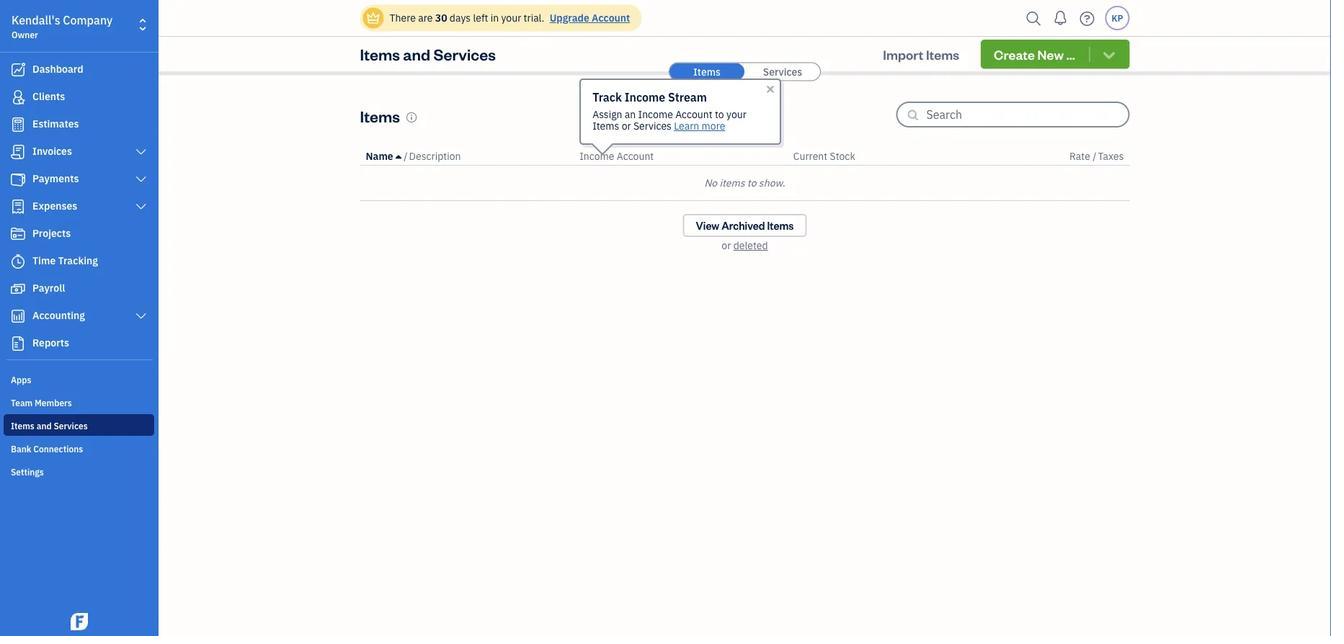 Task type: describe. For each thing, give the bounding box(es) containing it.
invoices
[[32, 145, 72, 158]]

reports link
[[4, 331, 154, 357]]

no
[[705, 176, 717, 190]]

account inside 'assign an income account to your items or services'
[[676, 108, 713, 121]]

invoices link
[[4, 139, 154, 165]]

view archived items link
[[683, 214, 807, 237]]

freshbooks image
[[68, 613, 91, 631]]

rate / taxes
[[1070, 150, 1124, 163]]

expense image
[[9, 200, 27, 214]]

no items to show.
[[705, 176, 785, 190]]

reports
[[32, 336, 69, 350]]

kp button
[[1105, 6, 1130, 30]]

crown image
[[366, 10, 381, 26]]

caretup image
[[396, 151, 401, 162]]

learn
[[674, 119, 699, 133]]

services up close icon
[[763, 65, 802, 78]]

estimates link
[[4, 112, 154, 138]]

create
[[994, 46, 1035, 63]]

items and services link
[[4, 414, 154, 436]]

income inside 'assign an income account to your items or services'
[[638, 108, 673, 121]]

create new …
[[994, 46, 1075, 63]]

payments link
[[4, 167, 154, 192]]

import items button
[[870, 40, 973, 69]]

description
[[409, 150, 461, 163]]

payroll link
[[4, 276, 154, 302]]

trial.
[[524, 11, 545, 25]]

learn more
[[674, 119, 726, 133]]

left
[[473, 11, 488, 25]]

1 / from the left
[[404, 150, 408, 163]]

items inside main element
[[11, 420, 35, 432]]

kendall's company owner
[[12, 13, 113, 40]]

settings
[[11, 466, 44, 478]]

team members link
[[4, 391, 154, 413]]

members
[[35, 397, 72, 409]]

days
[[450, 11, 471, 25]]

owner
[[12, 29, 38, 40]]

services inside 'assign an income account to your items or services'
[[634, 119, 672, 133]]

create new … button
[[981, 40, 1130, 69]]

current
[[794, 150, 828, 163]]

are
[[418, 11, 433, 25]]

invoice image
[[9, 145, 27, 159]]

view
[[696, 219, 720, 232]]

payments
[[32, 172, 79, 185]]

bank
[[11, 443, 31, 455]]

dashboard image
[[9, 63, 27, 77]]

rate link
[[1070, 150, 1093, 163]]

company
[[63, 13, 113, 28]]

new
[[1038, 46, 1064, 63]]

there are 30 days left in your trial. upgrade account
[[390, 11, 630, 25]]

there
[[390, 11, 416, 25]]

0 vertical spatial items and services
[[360, 44, 496, 64]]

upgrade
[[550, 11, 589, 25]]

1 vertical spatial to
[[747, 176, 757, 190]]

create new … button
[[981, 40, 1130, 69]]

deleted link
[[734, 239, 768, 252]]

track
[[593, 90, 622, 105]]

learn more link
[[674, 119, 726, 133]]

notifications image
[[1049, 4, 1072, 32]]

estimates
[[32, 117, 79, 130]]

payment image
[[9, 172, 27, 187]]

rate
[[1070, 150, 1091, 163]]

items
[[720, 176, 745, 190]]

apps link
[[4, 368, 154, 390]]

or inside view archived items or deleted
[[722, 239, 731, 252]]

expenses
[[32, 199, 77, 213]]

timer image
[[9, 254, 27, 269]]

projects
[[32, 227, 71, 240]]

dashboard
[[32, 62, 83, 76]]

items link
[[670, 63, 745, 80]]



Task type: locate. For each thing, give the bounding box(es) containing it.
view archived items or deleted
[[696, 219, 794, 252]]

account right the upgrade
[[592, 11, 630, 25]]

items up deleted at the top right of the page
[[767, 219, 794, 232]]

Search text field
[[927, 103, 1129, 126]]

chevron large down image
[[135, 146, 148, 158], [135, 201, 148, 213]]

30
[[435, 11, 447, 25]]

0 horizontal spatial /
[[404, 150, 408, 163]]

team
[[11, 397, 33, 409]]

tracking
[[58, 254, 98, 267]]

or inside 'assign an income account to your items or services'
[[622, 119, 631, 133]]

/ right rate
[[1093, 150, 1097, 163]]

0 horizontal spatial or
[[622, 119, 631, 133]]

projects link
[[4, 221, 154, 247]]

2 vertical spatial account
[[617, 150, 654, 163]]

items inside view archived items or deleted
[[767, 219, 794, 232]]

1 vertical spatial or
[[722, 239, 731, 252]]

1 vertical spatial account
[[676, 108, 713, 121]]

…
[[1067, 46, 1075, 63]]

project image
[[9, 227, 27, 241]]

connections
[[33, 443, 83, 455]]

items up "stream"
[[693, 65, 721, 78]]

assign an income account to your items or services
[[593, 108, 747, 133]]

to right items on the top
[[747, 176, 757, 190]]

account
[[592, 11, 630, 25], [676, 108, 713, 121], [617, 150, 654, 163]]

chevron large down image down invoices link
[[135, 174, 148, 185]]

0 vertical spatial chevron large down image
[[135, 146, 148, 158]]

0 horizontal spatial to
[[715, 108, 724, 121]]

0 vertical spatial account
[[592, 11, 630, 25]]

items down crown icon on the top of the page
[[360, 44, 400, 64]]

2 / from the left
[[1093, 150, 1097, 163]]

stock
[[830, 150, 856, 163]]

name
[[366, 150, 393, 163]]

services down track income stream on the top of page
[[634, 119, 672, 133]]

clients link
[[4, 84, 154, 110]]

1 chevron large down image from the top
[[135, 146, 148, 158]]

0 vertical spatial to
[[715, 108, 724, 121]]

to
[[715, 108, 724, 121], [747, 176, 757, 190]]

chevron large down image down estimates "link"
[[135, 146, 148, 158]]

settings link
[[4, 461, 154, 482]]

more
[[702, 119, 726, 133]]

2 chevron large down image from the top
[[135, 311, 148, 322]]

0 vertical spatial income
[[625, 90, 666, 105]]

or left deleted link
[[722, 239, 731, 252]]

expenses link
[[4, 194, 154, 220]]

and down 'team members'
[[37, 420, 52, 432]]

chevron large down image for payments
[[135, 174, 148, 185]]

1 vertical spatial your
[[727, 108, 747, 121]]

money image
[[9, 282, 27, 296]]

accounting link
[[4, 303, 154, 329]]

1 horizontal spatial and
[[403, 44, 430, 64]]

income account
[[580, 150, 654, 163]]

accounting
[[32, 309, 85, 322]]

items and services up the "bank connections"
[[11, 420, 88, 432]]

chevron large down image up projects link
[[135, 201, 148, 213]]

report image
[[9, 337, 27, 351]]

and inside main element
[[37, 420, 52, 432]]

1 vertical spatial and
[[37, 420, 52, 432]]

track income stream
[[593, 90, 707, 105]]

chevron large down image for accounting
[[135, 311, 148, 322]]

1 horizontal spatial or
[[722, 239, 731, 252]]

your right in
[[501, 11, 521, 25]]

items and services down are
[[360, 44, 496, 64]]

current stock link
[[794, 150, 856, 163]]

your right more at the top
[[727, 108, 747, 121]]

2 vertical spatial income
[[580, 150, 614, 163]]

chart image
[[9, 309, 27, 324]]

2 chevron large down image from the top
[[135, 201, 148, 213]]

1 vertical spatial chevron large down image
[[135, 201, 148, 213]]

services up bank connections link on the bottom left
[[54, 420, 88, 432]]

team members
[[11, 397, 72, 409]]

chevron large down image
[[135, 174, 148, 185], [135, 311, 148, 322]]

dashboard link
[[4, 57, 154, 83]]

1 vertical spatial items and services
[[11, 420, 88, 432]]

import items
[[883, 46, 960, 63]]

current stock
[[794, 150, 856, 163]]

apps
[[11, 374, 31, 386]]

items inside 'assign an income account to your items or services'
[[593, 119, 619, 133]]

your
[[501, 11, 521, 25], [727, 108, 747, 121]]

0 horizontal spatial items and services
[[11, 420, 88, 432]]

income
[[625, 90, 666, 105], [638, 108, 673, 121], [580, 150, 614, 163]]

to inside 'assign an income account to your items or services'
[[715, 108, 724, 121]]

to right learn on the right of page
[[715, 108, 724, 121]]

1 vertical spatial chevron large down image
[[135, 311, 148, 322]]

and
[[403, 44, 430, 64], [37, 420, 52, 432]]

kp
[[1112, 12, 1123, 24]]

chevron large down image for invoices
[[135, 146, 148, 158]]

0 vertical spatial and
[[403, 44, 430, 64]]

assign
[[593, 108, 622, 121]]

and down are
[[403, 44, 430, 64]]

time tracking
[[32, 254, 98, 267]]

show.
[[759, 176, 785, 190]]

income account link
[[580, 150, 654, 163]]

income down assign
[[580, 150, 614, 163]]

/ right caretup image
[[404, 150, 408, 163]]

services down days on the top of the page
[[434, 44, 496, 64]]

import
[[883, 46, 924, 63]]

0 vertical spatial chevron large down image
[[135, 174, 148, 185]]

time
[[32, 254, 56, 267]]

income down track income stream on the top of page
[[638, 108, 673, 121]]

deleted
[[734, 239, 768, 252]]

services link
[[745, 63, 820, 80]]

chevron large down image for expenses
[[135, 201, 148, 213]]

time tracking link
[[4, 249, 154, 275]]

chevron large down image inside expenses link
[[135, 201, 148, 213]]

your inside 'assign an income account to your items or services'
[[727, 108, 747, 121]]

name link
[[366, 150, 404, 163]]

1 horizontal spatial to
[[747, 176, 757, 190]]

account down 'an'
[[617, 150, 654, 163]]

items left 'an'
[[593, 119, 619, 133]]

1 vertical spatial income
[[638, 108, 673, 121]]

search image
[[1023, 8, 1046, 29]]

or
[[622, 119, 631, 133], [722, 239, 731, 252]]

1 horizontal spatial items and services
[[360, 44, 496, 64]]

/
[[404, 150, 408, 163], [1093, 150, 1097, 163]]

taxes
[[1098, 150, 1124, 163]]

client image
[[9, 90, 27, 105]]

chevron large down image inside accounting link
[[135, 311, 148, 322]]

items down team
[[11, 420, 35, 432]]

clients
[[32, 90, 65, 103]]

items and services
[[360, 44, 496, 64], [11, 420, 88, 432]]

items and services inside main element
[[11, 420, 88, 432]]

info image
[[406, 112, 417, 123]]

1 horizontal spatial /
[[1093, 150, 1097, 163]]

0 horizontal spatial your
[[501, 11, 521, 25]]

items left info image
[[360, 106, 400, 126]]

an
[[625, 108, 636, 121]]

estimate image
[[9, 118, 27, 132]]

description link
[[409, 150, 461, 163]]

0 vertical spatial or
[[622, 119, 631, 133]]

bank connections
[[11, 443, 83, 455]]

go to help image
[[1076, 8, 1099, 29]]

in
[[491, 11, 499, 25]]

items inside button
[[926, 46, 960, 63]]

0 horizontal spatial and
[[37, 420, 52, 432]]

close image
[[765, 84, 776, 95]]

main element
[[0, 0, 195, 637]]

or up income account
[[622, 119, 631, 133]]

upgrade account link
[[547, 11, 630, 25]]

account down "stream"
[[676, 108, 713, 121]]

0 vertical spatial your
[[501, 11, 521, 25]]

stream
[[668, 90, 707, 105]]

items right the import
[[926, 46, 960, 63]]

payroll
[[32, 281, 65, 295]]

1 chevron large down image from the top
[[135, 174, 148, 185]]

services inside main element
[[54, 420, 88, 432]]

chevrondown image
[[1101, 47, 1118, 62]]

1 horizontal spatial your
[[727, 108, 747, 121]]

bank connections link
[[4, 438, 154, 459]]

income up 'an'
[[625, 90, 666, 105]]

kendall's
[[12, 13, 60, 28]]

chevron large down image up reports link
[[135, 311, 148, 322]]

archived
[[722, 219, 765, 232]]

items
[[360, 44, 400, 64], [926, 46, 960, 63], [693, 65, 721, 78], [360, 106, 400, 126], [593, 119, 619, 133], [767, 219, 794, 232], [11, 420, 35, 432]]



Task type: vqa. For each thing, say whether or not it's contained in the screenshot.
Grand
no



